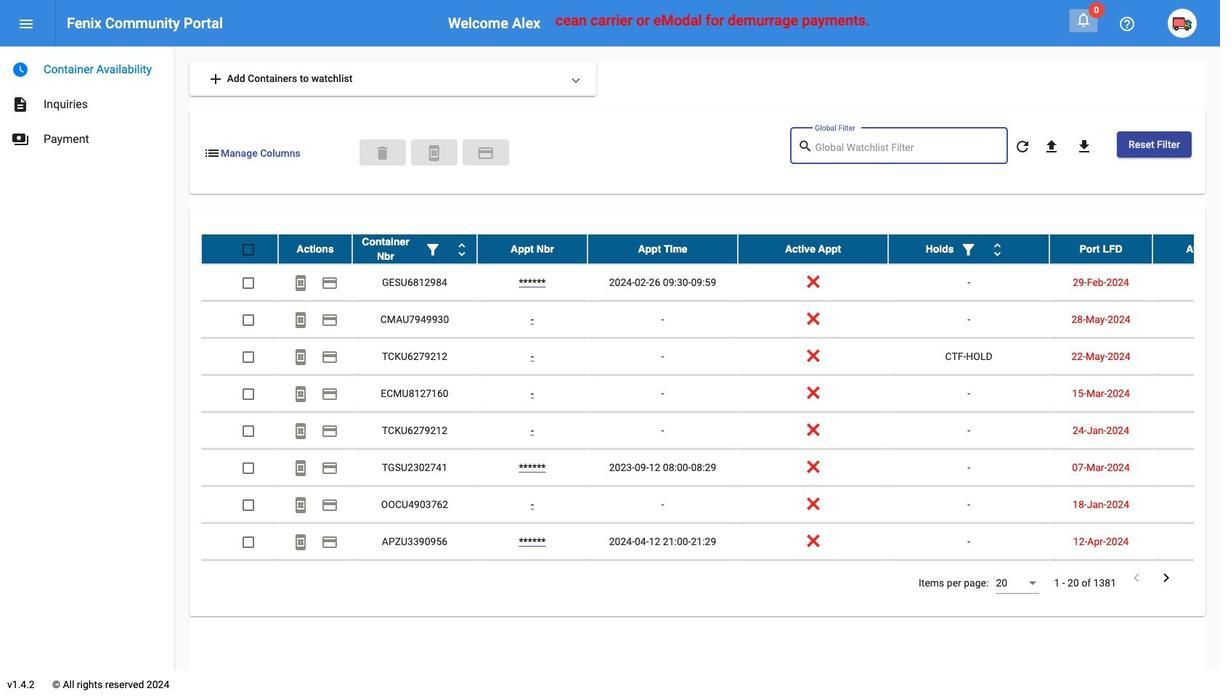 Task type: vqa. For each thing, say whether or not it's contained in the screenshot.
unfold_more corresponding to Info
no



Task type: describe. For each thing, give the bounding box(es) containing it.
3 row from the top
[[201, 302, 1220, 339]]

6 row from the top
[[201, 413, 1220, 450]]

no color image inside column header
[[424, 241, 442, 259]]

7 row from the top
[[201, 450, 1220, 487]]

7 column header from the left
[[1050, 235, 1153, 264]]

2 column header from the left
[[352, 235, 477, 264]]

1 row from the top
[[201, 235, 1220, 264]]

6 column header from the left
[[889, 235, 1050, 264]]

4 column header from the left
[[588, 235, 738, 264]]



Task type: locate. For each thing, give the bounding box(es) containing it.
2 row from the top
[[201, 264, 1220, 302]]

row
[[201, 235, 1220, 264], [201, 264, 1220, 302], [201, 302, 1220, 339], [201, 339, 1220, 376], [201, 376, 1220, 413], [201, 413, 1220, 450], [201, 450, 1220, 487], [201, 487, 1220, 524], [201, 524, 1220, 561], [201, 561, 1220, 598]]

5 column header from the left
[[738, 235, 889, 264]]

1 column header from the left
[[278, 235, 352, 264]]

column header
[[278, 235, 352, 264], [352, 235, 477, 264], [477, 235, 588, 264], [588, 235, 738, 264], [738, 235, 889, 264], [889, 235, 1050, 264], [1050, 235, 1153, 264], [1153, 235, 1220, 264]]

4 row from the top
[[201, 339, 1220, 376]]

grid
[[201, 235, 1220, 598]]

10 row from the top
[[201, 561, 1220, 598]]

8 column header from the left
[[1153, 235, 1220, 264]]

no color image
[[1075, 11, 1093, 28], [12, 61, 29, 78], [1043, 138, 1061, 156], [477, 144, 495, 162], [453, 241, 471, 259], [960, 241, 977, 259], [989, 241, 1007, 259], [321, 275, 339, 292], [292, 312, 309, 329], [321, 312, 339, 329], [321, 423, 339, 440], [321, 460, 339, 478], [292, 534, 309, 552]]

delete image
[[374, 144, 391, 162]]

5 row from the top
[[201, 376, 1220, 413]]

Global Watchlist Filter field
[[815, 142, 1001, 154]]

no color image
[[17, 15, 35, 33], [1119, 15, 1136, 33], [207, 71, 224, 88], [12, 96, 29, 113], [12, 131, 29, 148], [798, 138, 815, 155], [1014, 138, 1032, 156], [1076, 138, 1093, 156], [203, 144, 221, 162], [426, 144, 443, 162], [424, 241, 442, 259], [292, 275, 309, 292], [292, 349, 309, 366], [321, 349, 339, 366], [292, 386, 309, 403], [321, 386, 339, 403], [292, 423, 309, 440], [292, 460, 309, 478], [292, 497, 309, 515], [321, 497, 339, 515], [321, 534, 339, 552], [1128, 570, 1146, 587], [1158, 570, 1175, 587]]

9 row from the top
[[201, 524, 1220, 561]]

3 column header from the left
[[477, 235, 588, 264]]

8 row from the top
[[201, 487, 1220, 524]]

cell
[[1153, 264, 1220, 301], [1153, 302, 1220, 338], [1153, 339, 1220, 375], [1153, 376, 1220, 412], [1153, 413, 1220, 449], [1153, 450, 1220, 486], [1153, 487, 1220, 523], [1153, 524, 1220, 560], [201, 561, 278, 597], [278, 561, 352, 597], [352, 561, 477, 597], [477, 561, 588, 597], [588, 561, 738, 597], [738, 561, 889, 597], [889, 561, 1050, 597], [1050, 561, 1153, 597], [1153, 561, 1220, 597]]

navigation
[[0, 46, 174, 157]]



